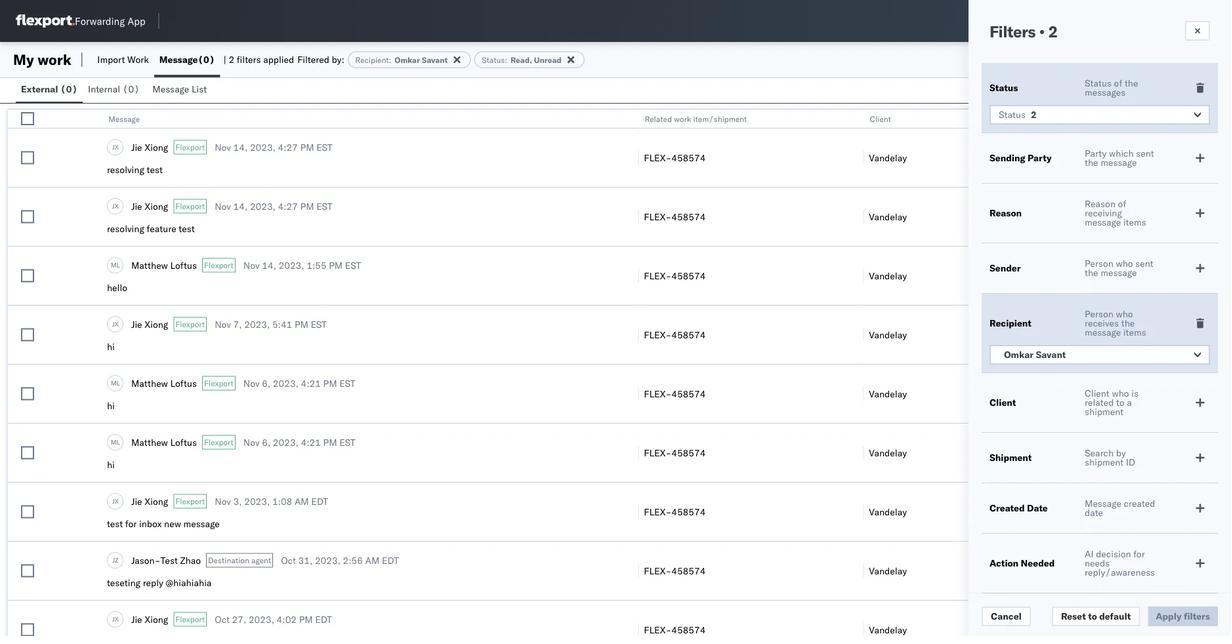 Task type: locate. For each thing, give the bounding box(es) containing it.
nov
[[215, 141, 231, 153], [215, 201, 231, 212], [243, 260, 260, 271], [215, 319, 231, 330], [243, 378, 260, 389], [243, 437, 260, 448], [215, 496, 231, 507]]

sent right which
[[1136, 148, 1154, 159]]

resize handle column header
[[60, 110, 75, 637], [622, 110, 638, 637], [848, 110, 863, 637], [1073, 110, 1088, 637], [1208, 110, 1223, 637]]

message inside person who sent the message
[[1101, 267, 1137, 279]]

j x down hello
[[112, 320, 119, 328]]

message up person who receives the message items
[[1101, 267, 1137, 279]]

1 j x from the top
[[112, 143, 119, 151]]

0 horizontal spatial oct
[[215, 614, 230, 626]]

0 horizontal spatial omkar
[[395, 55, 420, 65]]

status left read,
[[482, 55, 505, 65]]

3 matthew from the top
[[131, 437, 168, 448]]

9 flex- 458574 from the top
[[644, 625, 706, 636]]

status up status 2
[[990, 82, 1018, 94]]

1 vertical spatial matthew loftus
[[131, 378, 197, 389]]

1 vertical spatial sent
[[1136, 258, 1154, 269]]

1 vertical spatial of
[[1118, 198, 1127, 210]]

0 vertical spatial hi
[[107, 341, 115, 353]]

sent down reason of receiving message items on the top of the page
[[1136, 258, 1154, 269]]

0 vertical spatial for
[[125, 519, 137, 530]]

l
[[117, 261, 120, 269], [117, 379, 120, 387], [117, 438, 120, 446]]

1 vertical spatial 2
[[229, 54, 234, 65]]

2 up sending party
[[1031, 109, 1037, 120]]

work up external (0)
[[38, 51, 71, 69]]

j up teseting
[[112, 556, 115, 565]]

1 horizontal spatial am
[[365, 555, 380, 566]]

who for is
[[1112, 388, 1129, 399]]

x for for
[[115, 497, 119, 506]]

oct left 27,
[[215, 614, 230, 626]]

reason down party which sent the message
[[1085, 198, 1116, 210]]

4 resize handle column header from the left
[[1073, 110, 1088, 637]]

3 x from the top
[[115, 320, 119, 328]]

a
[[1127, 397, 1132, 409]]

recipient for recipient
[[990, 318, 1032, 329]]

4:27 for test
[[278, 201, 298, 212]]

oct for oct 27, 2023, 4:02 pm edt
[[215, 614, 230, 626]]

loftus
[[170, 260, 197, 271], [170, 378, 197, 389], [170, 437, 197, 448]]

0 horizontal spatial savant
[[422, 55, 448, 65]]

0 vertical spatial items
[[1124, 217, 1146, 228]]

0 vertical spatial 6,
[[262, 378, 271, 389]]

reason for reason of receiving message items
[[1085, 198, 1116, 210]]

(0) right internal
[[123, 83, 140, 95]]

6 flex- 458574 from the top
[[644, 447, 706, 459]]

5 flex- 458574 from the top
[[644, 388, 706, 400]]

of for receiving
[[1118, 198, 1127, 210]]

who
[[1116, 258, 1133, 269], [1116, 308, 1133, 320], [1112, 388, 1129, 399]]

oct left 31,
[[281, 555, 296, 566]]

| 2 filters applied filtered by:
[[223, 54, 344, 65]]

1 vertical spatial work
[[674, 114, 691, 124]]

0 horizontal spatial (0)
[[60, 83, 78, 95]]

5 jie xiong from the top
[[131, 614, 168, 626]]

jie xiong for feature
[[131, 201, 168, 212]]

1 horizontal spatial to
[[1117, 397, 1125, 409]]

1 : from the left
[[389, 55, 391, 65]]

x for feature
[[115, 202, 119, 210]]

items right receiving
[[1124, 217, 1146, 228]]

0 horizontal spatial party
[[1028, 152, 1052, 164]]

to left a
[[1117, 397, 1125, 409]]

3 j x from the top
[[112, 320, 119, 328]]

(0) left | on the top
[[198, 54, 215, 65]]

message
[[1101, 157, 1137, 168], [1085, 217, 1121, 228], [1101, 267, 1137, 279], [1085, 327, 1121, 338], [183, 519, 220, 530]]

status up sending
[[999, 109, 1026, 120]]

4 flex- 458574 from the top
[[644, 329, 706, 341]]

to inside client who is related to a shipment
[[1117, 397, 1125, 409]]

0 vertical spatial nov 14, 2023, 4:27 pm est
[[215, 141, 333, 153]]

matthew
[[131, 260, 168, 271], [131, 378, 168, 389], [131, 437, 168, 448]]

nov 6, 2023, 4:21 pm est
[[243, 378, 355, 389], [243, 437, 355, 448]]

1 vertical spatial savant
[[1036, 349, 1066, 361]]

1 horizontal spatial omkar
[[1004, 349, 1034, 361]]

3 flex- from the top
[[644, 270, 672, 282]]

4 x from the top
[[115, 497, 119, 506]]

1 4:27 from the top
[[278, 141, 298, 153]]

test up resolving feature test
[[147, 164, 163, 176]]

status for status of the messages
[[1085, 77, 1112, 89]]

search by shipment id
[[1085, 448, 1135, 468]]

for right decision
[[1134, 549, 1145, 560]]

1 vertical spatial who
[[1116, 308, 1133, 320]]

None checkbox
[[21, 269, 34, 283], [21, 388, 34, 401], [21, 447, 34, 460], [21, 269, 34, 283], [21, 388, 34, 401], [21, 447, 34, 460]]

2 vertical spatial matthew loftus
[[131, 437, 197, 448]]

test for inbox new message
[[107, 519, 220, 530]]

my
[[13, 51, 34, 69]]

forwarding app
[[75, 15, 145, 27]]

2 nov 6, 2023, 4:21 pm est from the top
[[243, 437, 355, 448]]

2 vertical spatial edt
[[315, 614, 332, 626]]

None checkbox
[[21, 112, 34, 125], [21, 151, 34, 164], [21, 210, 34, 223], [21, 329, 34, 342], [21, 506, 34, 519], [21, 565, 34, 578], [21, 624, 34, 637], [21, 112, 34, 125], [21, 151, 34, 164], [21, 210, 34, 223], [21, 329, 34, 342], [21, 506, 34, 519], [21, 565, 34, 578], [21, 624, 34, 637]]

jie xiong
[[131, 141, 168, 153], [131, 201, 168, 212], [131, 319, 168, 330], [131, 496, 168, 507], [131, 614, 168, 626]]

0 vertical spatial 2
[[1049, 22, 1058, 41]]

who for sent
[[1116, 258, 1133, 269]]

destination
[[208, 556, 249, 566]]

2 4:27 from the top
[[278, 201, 298, 212]]

2 4:21 from the top
[[301, 437, 321, 448]]

person inside person who receives the message items
[[1085, 308, 1114, 320]]

8 flex- 458574 from the top
[[644, 565, 706, 577]]

1 m l from the top
[[111, 261, 120, 269]]

2 jie xiong from the top
[[131, 201, 168, 212]]

test left inbox on the bottom
[[107, 519, 123, 530]]

2 xiong from the top
[[145, 201, 168, 212]]

message for recipient
[[1085, 327, 1121, 338]]

(0) for internal (0)
[[123, 83, 140, 95]]

3 loftus from the top
[[170, 437, 197, 448]]

0 vertical spatial savant
[[422, 55, 448, 65]]

inbox
[[139, 519, 162, 530]]

0 vertical spatial to
[[1117, 397, 1125, 409]]

1 vertical spatial 4:21
[[301, 437, 321, 448]]

2 for status 2
[[1031, 109, 1037, 120]]

0 vertical spatial of
[[1114, 77, 1123, 89]]

who down reason of receiving message items on the top of the page
[[1116, 258, 1133, 269]]

0 vertical spatial m l
[[111, 261, 120, 269]]

1 horizontal spatial client
[[990, 397, 1016, 409]]

1 horizontal spatial for
[[1134, 549, 1145, 560]]

1 vertical spatial recipient
[[990, 318, 1032, 329]]

savant inside button
[[1036, 349, 1066, 361]]

2 resize handle column header from the left
[[622, 110, 638, 637]]

for left inbox on the bottom
[[125, 519, 137, 530]]

1 vertical spatial to
[[1088, 611, 1097, 623]]

1 horizontal spatial recipient
[[990, 318, 1032, 329]]

who down person who sent the message
[[1116, 308, 1133, 320]]

j up resolving test
[[112, 143, 115, 151]]

3 hi from the top
[[107, 459, 115, 471]]

the inside person who receives the message items
[[1122, 318, 1135, 329]]

1 horizontal spatial test
[[147, 164, 163, 176]]

2 vertical spatial m l
[[111, 438, 120, 446]]

hi
[[107, 341, 115, 353], [107, 400, 115, 412], [107, 459, 115, 471]]

x down resolving test
[[115, 202, 119, 210]]

: left read,
[[505, 55, 507, 65]]

message inside button
[[153, 83, 189, 95]]

2 vertical spatial hi
[[107, 459, 115, 471]]

recipient right by:
[[355, 55, 389, 65]]

of up actions
[[1114, 77, 1123, 89]]

0 vertical spatial person
[[1085, 258, 1114, 269]]

0 vertical spatial l
[[117, 261, 120, 269]]

the inside person who sent the message
[[1085, 267, 1099, 279]]

for inside ai decision for needs reply/awareness
[[1134, 549, 1145, 560]]

shipment left a
[[1085, 406, 1124, 418]]

3 vandelay from the top
[[869, 270, 907, 282]]

am right 1:08
[[295, 496, 309, 507]]

4 jie from the top
[[131, 496, 142, 507]]

2 vertical spatial l
[[117, 438, 120, 446]]

3 l from the top
[[117, 438, 120, 446]]

message for message
[[108, 114, 140, 124]]

to right reset
[[1088, 611, 1097, 623]]

oct for oct 31, 2023, 2:56 am edt
[[281, 555, 296, 566]]

|
[[223, 54, 226, 65]]

1 horizontal spatial (0)
[[123, 83, 140, 95]]

status up actions
[[1085, 77, 1112, 89]]

14, for resolving test
[[233, 141, 248, 153]]

0 vertical spatial test
[[147, 164, 163, 176]]

6 458574 from the top
[[672, 447, 706, 459]]

j for feature
[[112, 202, 115, 210]]

flexport left 7,
[[175, 320, 205, 329]]

0 vertical spatial 4:27
[[278, 141, 298, 153]]

5 458574 from the top
[[672, 388, 706, 400]]

0 horizontal spatial recipient
[[355, 55, 389, 65]]

4 jie xiong from the top
[[131, 496, 168, 507]]

1 vertical spatial for
[[1134, 549, 1145, 560]]

nov 3, 2023, 1:08 am edt
[[215, 496, 328, 507]]

related work item/shipment
[[645, 114, 747, 124]]

x
[[115, 143, 119, 151], [115, 202, 119, 210], [115, 320, 119, 328], [115, 497, 119, 506], [115, 616, 119, 624]]

message up omkar savant button
[[1085, 327, 1121, 338]]

1 person from the top
[[1085, 258, 1114, 269]]

test
[[147, 164, 163, 176], [179, 223, 195, 235], [107, 519, 123, 530]]

status inside status of the messages
[[1085, 77, 1112, 89]]

xiong for for
[[145, 496, 168, 507]]

5 flex- from the top
[[644, 388, 672, 400]]

flexport up 3,
[[204, 438, 234, 448]]

x up test for inbox new message
[[115, 497, 119, 506]]

0 horizontal spatial to
[[1088, 611, 1097, 623]]

1 items from the top
[[1124, 217, 1146, 228]]

m
[[111, 261, 117, 269], [111, 379, 117, 387], [111, 438, 117, 446]]

j x
[[112, 143, 119, 151], [112, 202, 119, 210], [112, 320, 119, 328], [112, 497, 119, 506], [112, 616, 119, 624]]

5 jie from the top
[[131, 614, 142, 626]]

j x down resolving test
[[112, 202, 119, 210]]

0 vertical spatial matthew loftus
[[131, 260, 197, 271]]

status for status 2
[[999, 109, 1026, 120]]

1 flex- 458574 from the top
[[644, 152, 706, 163]]

2 shipment from the top
[[1085, 457, 1124, 468]]

message inside party which sent the message
[[1101, 157, 1137, 168]]

1 vertical spatial m
[[111, 379, 117, 387]]

xiong for test
[[145, 141, 168, 153]]

flexport up 7,
[[204, 261, 234, 270]]

pm
[[300, 141, 314, 153], [300, 201, 314, 212], [329, 260, 343, 271], [295, 319, 308, 330], [323, 378, 337, 389], [323, 437, 337, 448], [299, 614, 313, 626]]

nov 6, 2023, 4:21 pm est down the 5:41 on the bottom of the page
[[243, 378, 355, 389]]

1 nov 6, 2023, 4:21 pm est from the top
[[243, 378, 355, 389]]

resize handle column header for related work item/shipment
[[848, 110, 863, 637]]

9 458574 from the top
[[672, 625, 706, 636]]

:
[[389, 55, 391, 65], [505, 55, 507, 65]]

x down teseting
[[115, 616, 119, 624]]

Search Shipments (/) text field
[[980, 11, 1107, 31]]

0 vertical spatial m
[[111, 261, 117, 269]]

client
[[870, 114, 891, 124], [1085, 388, 1110, 399], [990, 397, 1016, 409]]

omkar savant button
[[990, 345, 1210, 365]]

items right receives
[[1124, 327, 1146, 338]]

2 vertical spatial m
[[111, 438, 117, 446]]

agent
[[251, 556, 271, 566]]

the inside party which sent the message
[[1085, 157, 1099, 168]]

jason-test zhao
[[131, 555, 201, 566]]

created
[[990, 503, 1025, 514]]

party right sending
[[1028, 152, 1052, 164]]

0 horizontal spatial client
[[870, 114, 891, 124]]

1 6, from the top
[[262, 378, 271, 389]]

1 vertical spatial matthew
[[131, 378, 168, 389]]

0 vertical spatial shipment
[[1085, 406, 1124, 418]]

person down receiving
[[1085, 258, 1114, 269]]

1 vertical spatial m l
[[111, 379, 120, 387]]

: for recipient
[[389, 55, 391, 65]]

j up test for inbox new message
[[112, 497, 115, 506]]

work
[[127, 54, 149, 65]]

sent inside party which sent the message
[[1136, 148, 1154, 159]]

2 458574 from the top
[[672, 211, 706, 223]]

6, up nov 3, 2023, 1:08 am edt
[[262, 437, 271, 448]]

6 vandelay from the top
[[869, 447, 907, 459]]

jie for for
[[131, 496, 142, 507]]

who inside client who is related to a shipment
[[1112, 388, 1129, 399]]

5 x from the top
[[115, 616, 119, 624]]

j down teseting
[[112, 616, 115, 624]]

message inside message created date
[[1085, 498, 1122, 510]]

1 horizontal spatial savant
[[1036, 349, 1066, 361]]

1 horizontal spatial reason
[[1085, 198, 1116, 210]]

who left is
[[1112, 388, 1129, 399]]

flexport. image
[[16, 14, 75, 28]]

3 resize handle column header from the left
[[848, 110, 863, 637]]

6, down the nov 7, 2023, 5:41 pm est
[[262, 378, 271, 389]]

nov 6, 2023, 4:21 pm est up 1:08
[[243, 437, 355, 448]]

j x up resolving test
[[112, 143, 119, 151]]

jie for feature
[[131, 201, 142, 212]]

5 xiong from the top
[[145, 614, 168, 626]]

1 vertical spatial oct
[[215, 614, 230, 626]]

1 vertical spatial 14,
[[233, 201, 248, 212]]

reason inside reason of receiving message items
[[1085, 198, 1116, 210]]

read,
[[511, 55, 532, 65]]

2 nov 14, 2023, 4:27 pm est from the top
[[215, 201, 333, 212]]

0 horizontal spatial am
[[295, 496, 309, 507]]

message down actions
[[1101, 157, 1137, 168]]

flex-
[[644, 152, 672, 163], [644, 211, 672, 223], [644, 270, 672, 282], [644, 329, 672, 341], [644, 388, 672, 400], [644, 447, 672, 459], [644, 506, 672, 518], [644, 565, 672, 577], [644, 625, 672, 636]]

2 vertical spatial 2
[[1031, 109, 1037, 120]]

work
[[38, 51, 71, 69], [674, 114, 691, 124]]

test right feature
[[179, 223, 195, 235]]

the inside status of the messages
[[1125, 77, 1138, 89]]

nov 14, 2023, 4:27 pm est for test
[[215, 201, 333, 212]]

2 : from the left
[[505, 55, 507, 65]]

1 x from the top
[[115, 143, 119, 151]]

zhao
[[180, 555, 201, 566]]

1 jie xiong from the top
[[131, 141, 168, 153]]

message down internal (0) button
[[108, 114, 140, 124]]

resolving up resolving feature test
[[107, 164, 144, 176]]

1 jie from the top
[[131, 141, 142, 153]]

my work
[[13, 51, 71, 69]]

1 shipment from the top
[[1085, 406, 1124, 418]]

omkar
[[395, 55, 420, 65], [1004, 349, 1034, 361]]

0 horizontal spatial 2
[[229, 54, 234, 65]]

message up message list
[[159, 54, 198, 65]]

2 right | on the top
[[229, 54, 234, 65]]

recipient up omkar savant
[[990, 318, 1032, 329]]

1 vertical spatial resolving
[[107, 223, 144, 235]]

of inside reason of receiving message items
[[1118, 198, 1127, 210]]

edt right 2:56
[[382, 555, 399, 566]]

0 horizontal spatial test
[[107, 519, 123, 530]]

2 horizontal spatial 2
[[1049, 22, 1058, 41]]

edt for oct 31, 2023, 2:56 am edt
[[382, 555, 399, 566]]

work right related
[[674, 114, 691, 124]]

1 nov 14, 2023, 4:27 pm est from the top
[[215, 141, 333, 153]]

1 vertical spatial am
[[365, 555, 380, 566]]

xiong for feature
[[145, 201, 168, 212]]

forwarding
[[75, 15, 125, 27]]

(0) inside button
[[60, 83, 78, 95]]

0 vertical spatial am
[[295, 496, 309, 507]]

message left created
[[1085, 498, 1122, 510]]

2 person from the top
[[1085, 308, 1114, 320]]

8 vandelay from the top
[[869, 565, 907, 577]]

6 flex- from the top
[[644, 447, 672, 459]]

0 vertical spatial oct
[[281, 555, 296, 566]]

2 horizontal spatial (0)
[[198, 54, 215, 65]]

person up omkar savant button
[[1085, 308, 1114, 320]]

(0) right external
[[60, 83, 78, 95]]

2 right •
[[1049, 22, 1058, 41]]

xiong
[[145, 141, 168, 153], [145, 201, 168, 212], [145, 319, 168, 330], [145, 496, 168, 507], [145, 614, 168, 626]]

reason up "sender"
[[990, 207, 1022, 219]]

2 x from the top
[[115, 202, 119, 210]]

resolving for resolving test
[[107, 164, 144, 176]]

0 vertical spatial work
[[38, 51, 71, 69]]

1 vertical spatial l
[[117, 379, 120, 387]]

1 vertical spatial shipment
[[1085, 457, 1124, 468]]

am right 2:56
[[365, 555, 380, 566]]

2 matthew from the top
[[131, 378, 168, 389]]

the for person who receives the message items
[[1122, 318, 1135, 329]]

1 vertical spatial 6,
[[262, 437, 271, 448]]

nov 14, 2023, 4:27 pm est
[[215, 141, 333, 153], [215, 201, 333, 212]]

0 horizontal spatial work
[[38, 51, 71, 69]]

0 horizontal spatial :
[[389, 55, 391, 65]]

1 vertical spatial person
[[1085, 308, 1114, 320]]

am for 1:08
[[295, 496, 309, 507]]

(0) for message (0)
[[198, 54, 215, 65]]

vandelay
[[869, 152, 907, 163], [869, 211, 907, 223], [869, 270, 907, 282], [869, 329, 907, 341], [869, 388, 907, 400], [869, 447, 907, 459], [869, 506, 907, 518], [869, 565, 907, 577], [869, 625, 907, 636]]

flex- 458574
[[644, 152, 706, 163], [644, 211, 706, 223], [644, 270, 706, 282], [644, 329, 706, 341], [644, 388, 706, 400], [644, 447, 706, 459], [644, 506, 706, 518], [644, 565, 706, 577], [644, 625, 706, 636]]

message inside person who receives the message items
[[1085, 327, 1121, 338]]

2 resolving from the top
[[107, 223, 144, 235]]

external (0) button
[[16, 77, 83, 103]]

1 horizontal spatial :
[[505, 55, 507, 65]]

party left which
[[1085, 148, 1107, 159]]

work for related
[[674, 114, 691, 124]]

2 m from the top
[[111, 379, 117, 387]]

status for status : read, unread
[[482, 55, 505, 65]]

2 items from the top
[[1124, 327, 1146, 338]]

matthew loftus
[[131, 260, 197, 271], [131, 378, 197, 389], [131, 437, 197, 448]]

14,
[[233, 141, 248, 153], [233, 201, 248, 212], [262, 260, 276, 271]]

message
[[159, 54, 198, 65], [153, 83, 189, 95], [108, 114, 140, 124], [1085, 498, 1122, 510]]

1 vertical spatial items
[[1124, 327, 1146, 338]]

resolving for resolving feature test
[[107, 223, 144, 235]]

sent inside person who sent the message
[[1136, 258, 1154, 269]]

created date
[[990, 503, 1048, 514]]

1 vertical spatial test
[[179, 223, 195, 235]]

j x down teseting
[[112, 616, 119, 624]]

status
[[482, 55, 505, 65], [1085, 77, 1112, 89], [990, 82, 1018, 94], [999, 109, 1026, 120]]

of down party which sent the message
[[1118, 198, 1127, 210]]

0 vertical spatial edt
[[311, 496, 328, 507]]

0 vertical spatial loftus
[[170, 260, 197, 271]]

1 vertical spatial 4:27
[[278, 201, 298, 212]]

2 vertical spatial test
[[107, 519, 123, 530]]

message left list
[[153, 83, 189, 95]]

0 vertical spatial sent
[[1136, 148, 1154, 159]]

message for sending party
[[1101, 157, 1137, 168]]

actions
[[1095, 114, 1122, 124]]

1 horizontal spatial party
[[1085, 148, 1107, 159]]

0 horizontal spatial reason
[[990, 207, 1022, 219]]

of inside status of the messages
[[1114, 77, 1123, 89]]

6,
[[262, 378, 271, 389], [262, 437, 271, 448]]

who inside person who receives the message items
[[1116, 308, 1133, 320]]

edt
[[311, 496, 328, 507], [382, 555, 399, 566], [315, 614, 332, 626]]

2 j x from the top
[[112, 202, 119, 210]]

2 jie from the top
[[131, 201, 142, 212]]

1 vertical spatial hi
[[107, 400, 115, 412]]

2 vertical spatial matthew
[[131, 437, 168, 448]]

0 vertical spatial resolving
[[107, 164, 144, 176]]

recipient for recipient : omkar savant
[[355, 55, 389, 65]]

31,
[[298, 555, 313, 566]]

flexport down message list button
[[175, 142, 205, 152]]

shipment
[[1085, 406, 1124, 418], [1085, 457, 1124, 468]]

party
[[1085, 148, 1107, 159], [1028, 152, 1052, 164]]

1 vertical spatial nov 14, 2023, 4:27 pm est
[[215, 201, 333, 212]]

edt right 1:08
[[311, 496, 328, 507]]

j x up test for inbox new message
[[112, 497, 119, 506]]

2 l from the top
[[117, 379, 120, 387]]

person for person who receives the message items
[[1085, 308, 1114, 320]]

test
[[160, 555, 178, 566]]

2 horizontal spatial client
[[1085, 388, 1110, 399]]

x down hello
[[115, 320, 119, 328]]

2 vertical spatial who
[[1112, 388, 1129, 399]]

1 vertical spatial loftus
[[170, 378, 197, 389]]

0 vertical spatial 14,
[[233, 141, 248, 153]]

j down resolving test
[[112, 202, 115, 210]]

shipment left id
[[1085, 457, 1124, 468]]

0 vertical spatial 4:21
[[301, 378, 321, 389]]

the
[[1125, 77, 1138, 89], [1085, 157, 1099, 168], [1085, 267, 1099, 279], [1122, 318, 1135, 329]]

items inside person who receives the message items
[[1124, 327, 1146, 338]]

filtered
[[297, 54, 329, 65]]

(0) for external (0)
[[60, 83, 78, 95]]

flexport up new on the bottom
[[175, 497, 205, 507]]

who inside person who sent the message
[[1116, 258, 1133, 269]]

edt right 4:02
[[315, 614, 332, 626]]

of for the
[[1114, 77, 1123, 89]]

person for person who sent the message
[[1085, 258, 1114, 269]]

action
[[990, 558, 1019, 569]]

4 xiong from the top
[[145, 496, 168, 507]]

created
[[1124, 498, 1156, 510]]

0 vertical spatial omkar
[[395, 55, 420, 65]]

8 flex- from the top
[[644, 565, 672, 577]]

sent for person who sent the message
[[1136, 258, 1154, 269]]

x up resolving test
[[115, 143, 119, 151]]

0 vertical spatial who
[[1116, 258, 1133, 269]]

(0) inside button
[[123, 83, 140, 95]]

message for message (0)
[[159, 54, 198, 65]]

flexport up feature
[[175, 202, 205, 211]]

jie xiong for test
[[131, 141, 168, 153]]

for
[[125, 519, 137, 530], [1134, 549, 1145, 560]]

z
[[115, 556, 119, 565]]

: right by:
[[389, 55, 391, 65]]

person
[[1085, 258, 1114, 269], [1085, 308, 1114, 320]]

person inside person who sent the message
[[1085, 258, 1114, 269]]

4 j x from the top
[[112, 497, 119, 506]]

(0)
[[198, 54, 215, 65], [60, 83, 78, 95], [123, 83, 140, 95]]

1 horizontal spatial 2
[[1031, 109, 1037, 120]]

receives
[[1085, 318, 1119, 329]]

1 xiong from the top
[[145, 141, 168, 153]]

message up person who sent the message
[[1085, 217, 1121, 228]]

1 vertical spatial nov 6, 2023, 4:21 pm est
[[243, 437, 355, 448]]

0 vertical spatial matthew
[[131, 260, 168, 271]]

jie
[[131, 141, 142, 153], [131, 201, 142, 212], [131, 319, 142, 330], [131, 496, 142, 507], [131, 614, 142, 626]]

0 vertical spatial recipient
[[355, 55, 389, 65]]

resolving left feature
[[107, 223, 144, 235]]



Task type: vqa. For each thing, say whether or not it's contained in the screenshot.
M L
yes



Task type: describe. For each thing, give the bounding box(es) containing it.
2 vandelay from the top
[[869, 211, 907, 223]]

list
[[192, 83, 207, 95]]

by:
[[332, 54, 344, 65]]

message for sender
[[1101, 267, 1137, 279]]

reset to default
[[1061, 611, 1131, 623]]

4 flex- from the top
[[644, 329, 672, 341]]

item/shipment
[[693, 114, 747, 124]]

related
[[645, 114, 672, 124]]

import
[[97, 54, 125, 65]]

oct 31, 2023, 2:56 am edt
[[281, 555, 399, 566]]

client inside client who is related to a shipment
[[1085, 388, 1110, 399]]

decision
[[1096, 549, 1131, 560]]

reason for reason
[[990, 207, 1022, 219]]

j x for for
[[112, 497, 119, 506]]

7 flex- 458574 from the top
[[644, 506, 706, 518]]

1 4:21 from the top
[[301, 378, 321, 389]]

client who is related to a shipment
[[1085, 388, 1139, 418]]

who for receives
[[1116, 308, 1133, 320]]

4:02
[[277, 614, 297, 626]]

to inside button
[[1088, 611, 1097, 623]]

j for test
[[112, 143, 115, 151]]

sending
[[990, 152, 1026, 164]]

resize handle column header for client
[[1073, 110, 1088, 637]]

sent for party which sent the message
[[1136, 148, 1154, 159]]

2 m l from the top
[[111, 379, 120, 387]]

4:27 for resolving test
[[278, 141, 298, 153]]

import work
[[97, 54, 149, 65]]

teseting
[[107, 578, 140, 589]]

message for message list
[[153, 83, 189, 95]]

reply
[[143, 578, 163, 589]]

nov 7, 2023, 5:41 pm est
[[215, 319, 327, 330]]

shipment inside search by shipment id
[[1085, 457, 1124, 468]]

27,
[[232, 614, 246, 626]]

related
[[1085, 397, 1114, 409]]

jie for test
[[131, 141, 142, 153]]

action needed
[[990, 558, 1055, 569]]

2 loftus from the top
[[170, 378, 197, 389]]

ai
[[1085, 549, 1094, 560]]

am for 2:56
[[365, 555, 380, 566]]

party inside party which sent the message
[[1085, 148, 1107, 159]]

2 flex- from the top
[[644, 211, 672, 223]]

app
[[127, 15, 145, 27]]

j x for test
[[112, 143, 119, 151]]

1 m from the top
[[111, 261, 117, 269]]

2 vertical spatial 14,
[[262, 260, 276, 271]]

reply/awareness
[[1085, 567, 1155, 579]]

9 vandelay from the top
[[869, 625, 907, 636]]

teseting reply @hiahiahia
[[107, 578, 212, 589]]

the for person who sent the message
[[1085, 267, 1099, 279]]

3 xiong from the top
[[145, 319, 168, 330]]

date
[[1085, 507, 1103, 519]]

1 458574 from the top
[[672, 152, 706, 163]]

1:08
[[272, 496, 292, 507]]

3 m l from the top
[[111, 438, 120, 446]]

nov 14, 2023, 1:55 pm est
[[243, 260, 361, 271]]

shipment
[[990, 452, 1032, 464]]

reason of receiving message items
[[1085, 198, 1146, 228]]

7 458574 from the top
[[672, 506, 706, 518]]

3,
[[233, 496, 242, 507]]

default
[[1100, 611, 1131, 623]]

x for test
[[115, 143, 119, 151]]

omkar savant
[[1004, 349, 1066, 361]]

filters
[[990, 22, 1036, 41]]

1:55
[[307, 260, 327, 271]]

2:56
[[343, 555, 363, 566]]

hello
[[107, 282, 127, 294]]

date
[[1027, 503, 1048, 514]]

message created date
[[1085, 498, 1156, 519]]

message right new on the bottom
[[183, 519, 220, 530]]

0 horizontal spatial for
[[125, 519, 137, 530]]

3 m from the top
[[111, 438, 117, 446]]

internal (0)
[[88, 83, 140, 95]]

internal
[[88, 83, 120, 95]]

by
[[1116, 448, 1126, 459]]

j z
[[112, 556, 119, 565]]

3 jie xiong from the top
[[131, 319, 168, 330]]

sending party
[[990, 152, 1052, 164]]

party which sent the message
[[1085, 148, 1154, 168]]

: for status
[[505, 55, 507, 65]]

id
[[1126, 457, 1135, 468]]

1 vandelay from the top
[[869, 152, 907, 163]]

resolving test
[[107, 164, 163, 176]]

status for status
[[990, 82, 1018, 94]]

messages
[[1085, 87, 1126, 98]]

2 flex- 458574 from the top
[[644, 211, 706, 223]]

edt for oct 27, 2023, 4:02 pm edt
[[315, 614, 332, 626]]

search
[[1085, 448, 1114, 459]]

3 flex- 458574 from the top
[[644, 270, 706, 282]]

2 6, from the top
[[262, 437, 271, 448]]

jason-
[[131, 555, 160, 566]]

person who sent the message
[[1085, 258, 1154, 279]]

8 458574 from the top
[[672, 565, 706, 577]]

j for reply
[[112, 556, 115, 565]]

jie xiong for for
[[131, 496, 168, 507]]

4 vandelay from the top
[[869, 329, 907, 341]]

cancel button
[[982, 607, 1031, 627]]

1 flex- from the top
[[644, 152, 672, 163]]

external (0)
[[21, 83, 78, 95]]

resize handle column header for message
[[622, 110, 638, 637]]

2 for | 2 filters applied filtered by:
[[229, 54, 234, 65]]

3 jie from the top
[[131, 319, 142, 330]]

1 l from the top
[[117, 261, 120, 269]]

4 458574 from the top
[[672, 329, 706, 341]]

1 matthew from the top
[[131, 260, 168, 271]]

message for message created date
[[1085, 498, 1122, 510]]

shipment inside client who is related to a shipment
[[1085, 406, 1124, 418]]

work for my
[[38, 51, 71, 69]]

filters • 2
[[990, 22, 1058, 41]]

needs
[[1085, 558, 1110, 569]]

flexport down @hiahiahia
[[175, 615, 205, 625]]

which
[[1109, 148, 1134, 159]]

1 matthew loftus from the top
[[131, 260, 197, 271]]

the for party which sent the message
[[1085, 157, 1099, 168]]

5 vandelay from the top
[[869, 388, 907, 400]]

internal (0) button
[[83, 77, 147, 103]]

j for for
[[112, 497, 115, 506]]

edt for nov 3, 2023, 1:08 am edt
[[311, 496, 328, 507]]

unread
[[534, 55, 562, 65]]

items inside reason of receiving message items
[[1124, 217, 1146, 228]]

7,
[[233, 319, 242, 330]]

new
[[164, 519, 181, 530]]

1 resize handle column header from the left
[[60, 110, 75, 637]]

j down hello
[[112, 320, 115, 328]]

reset
[[1061, 611, 1086, 623]]

status : read, unread
[[482, 55, 562, 65]]

omkar inside button
[[1004, 349, 1034, 361]]

message list button
[[147, 77, 215, 103]]

message list
[[153, 83, 207, 95]]

status of the messages
[[1085, 77, 1138, 98]]

person who receives the message items
[[1085, 308, 1146, 338]]

2 matthew loftus from the top
[[131, 378, 197, 389]]

3 matthew loftus from the top
[[131, 437, 197, 448]]

forwarding app link
[[16, 14, 145, 28]]

1 loftus from the top
[[170, 260, 197, 271]]

9 flex- from the top
[[644, 625, 672, 636]]

oct 27, 2023, 4:02 pm edt
[[215, 614, 332, 626]]

filters
[[237, 54, 261, 65]]

applied
[[263, 54, 294, 65]]

reset to default button
[[1052, 607, 1140, 627]]

resize handle column header for actions
[[1208, 110, 1223, 637]]

7 flex- from the top
[[644, 506, 672, 518]]

receiving
[[1085, 207, 1122, 219]]

resolving feature test
[[107, 223, 195, 235]]

needed
[[1021, 558, 1055, 569]]

3 458574 from the top
[[672, 270, 706, 282]]

7 vandelay from the top
[[869, 506, 907, 518]]

status 2
[[999, 109, 1037, 120]]

flexport down 7,
[[204, 379, 234, 389]]

5 j x from the top
[[112, 616, 119, 624]]

recipient : omkar savant
[[355, 55, 448, 65]]

1 hi from the top
[[107, 341, 115, 353]]

destination agent
[[208, 556, 271, 566]]

ai decision for needs reply/awareness
[[1085, 549, 1155, 579]]

j x for feature
[[112, 202, 119, 210]]

nov 14, 2023, 4:27 pm est for resolving test
[[215, 141, 333, 153]]

message (0)
[[159, 54, 215, 65]]

external
[[21, 83, 58, 95]]

message inside reason of receiving message items
[[1085, 217, 1121, 228]]

2 hi from the top
[[107, 400, 115, 412]]

import work button
[[92, 42, 154, 77]]

14, for test
[[233, 201, 248, 212]]



